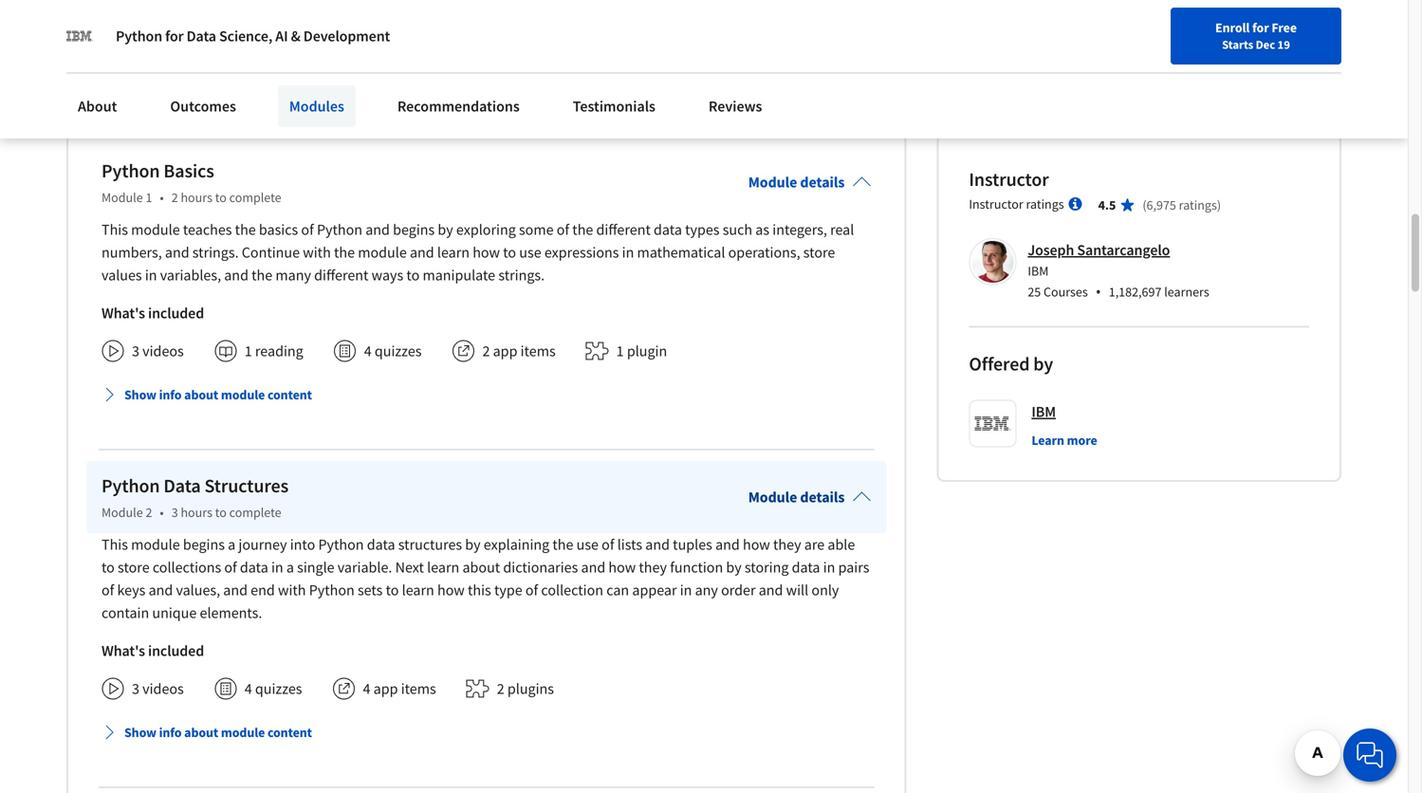 Task type: vqa. For each thing, say whether or not it's contained in the screenshot.
the end at left bottom
yes



Task type: locate. For each thing, give the bounding box(es) containing it.
1 for 1 reading
[[245, 342, 252, 361]]

1 videos from the top
[[142, 342, 184, 361]]

lists
[[617, 535, 642, 554]]

0 vertical spatial this
[[102, 220, 128, 239]]

1 vertical spatial 3
[[171, 504, 178, 521]]

1 horizontal spatial strings.
[[498, 266, 545, 285]]

0 vertical spatial what's included
[[102, 304, 204, 323]]

2 show from the top
[[124, 724, 156, 741]]

strings. down teaches
[[192, 243, 239, 262]]

1 vertical spatial this
[[102, 535, 128, 554]]

coursera image
[[23, 15, 143, 46]]

0 vertical spatial show
[[124, 386, 156, 403]]

2 what's included from the top
[[102, 642, 204, 661]]

1 vertical spatial module details
[[748, 488, 845, 507]]

this left type at the bottom of page
[[468, 581, 491, 600]]

1 vertical spatial different
[[314, 266, 369, 285]]

complete inside python basics module 1 • 2 hours to complete
[[229, 189, 281, 206]]

for inside enroll for free starts dec 19
[[1252, 19, 1269, 36]]

show
[[124, 386, 156, 403], [124, 724, 156, 741]]

1 show info about module content from the top
[[124, 386, 312, 403]]

1 vertical spatial show info about module content button
[[94, 716, 320, 750]]

appear
[[632, 581, 677, 600]]

in right expressions on the left top
[[622, 243, 634, 262]]

0 horizontal spatial use
[[519, 243, 541, 262]]

1 horizontal spatial begins
[[393, 220, 435, 239]]

a left journey
[[228, 535, 235, 554]]

show info about module content for 4 quizzes
[[124, 724, 312, 741]]

0 horizontal spatial this
[[302, 10, 325, 28]]

1 vertical spatial complete
[[229, 504, 281, 521]]

in left any
[[680, 581, 692, 600]]

such
[[723, 220, 752, 239]]

1 vertical spatial instructor
[[969, 196, 1023, 213]]

of right some
[[557, 220, 569, 239]]

1 horizontal spatial app
[[493, 342, 517, 361]]

1 vertical spatial show info about module content
[[124, 724, 312, 741]]

0 vertical spatial learn
[[437, 243, 470, 262]]

1 vertical spatial 3 videos
[[132, 680, 184, 698]]

items
[[521, 342, 556, 361], [401, 680, 436, 698]]

store up keys
[[118, 558, 150, 577]]

in inside kickstart your learning of python with this beginner-friendly self-paced course taught by an expert. python is one of the most popular languages in the programming and data science world and demand for individuals who have the ability to apply python has never been higher.
[[220, 30, 231, 48]]

0 vertical spatial module details
[[748, 173, 845, 192]]

app for 4
[[373, 680, 398, 698]]

1 info from the top
[[159, 386, 182, 403]]

and
[[347, 30, 371, 48], [493, 30, 516, 48], [365, 220, 390, 239], [165, 243, 189, 262], [410, 243, 434, 262], [224, 266, 249, 285], [645, 535, 670, 554], [715, 535, 740, 554], [581, 558, 606, 577], [149, 581, 173, 600], [223, 581, 248, 600], [759, 581, 783, 600]]

1 vertical spatial this
[[468, 581, 491, 600]]

1 details from the top
[[800, 173, 845, 192]]

expert.
[[631, 10, 675, 28]]

0 vertical spatial •
[[160, 189, 164, 206]]

and down storing
[[759, 581, 783, 600]]

2 details from the top
[[800, 488, 845, 507]]

0 vertical spatial more
[[103, 84, 138, 102]]

continue
[[242, 243, 300, 262]]

1 included from the top
[[148, 304, 204, 323]]

details up are
[[800, 488, 845, 507]]

show for 1 reading
[[124, 386, 156, 403]]

data up never
[[187, 27, 216, 46]]

3 videos down unique
[[132, 680, 184, 698]]

0 vertical spatial show info about module content button
[[94, 378, 320, 412]]

for for python
[[165, 27, 184, 46]]

the right continue
[[334, 243, 355, 262]]

content
[[268, 386, 312, 403], [268, 724, 312, 741]]

1 hours from the top
[[181, 189, 212, 206]]

with inside "this module teaches the basics of python and begins by exploring some of the different data types such as integers, real numbers, and strings. continue with the module and learn how to use expressions in  mathematical operations, store values in variables, and the many different ways to manipulate strings."
[[303, 243, 331, 262]]

santarcangelo
[[1077, 241, 1170, 260]]

2 vertical spatial about
[[184, 724, 218, 741]]

more right "read"
[[103, 84, 138, 102]]

1 vertical spatial hours
[[181, 504, 212, 521]]

2 horizontal spatial for
[[1252, 19, 1269, 36]]

videos for 1 reading
[[142, 342, 184, 361]]

1 vertical spatial 4 quizzes
[[245, 680, 302, 698]]

1 vertical spatial strings.
[[498, 266, 545, 285]]

to inside python data structures module 2 • 3 hours to complete
[[215, 504, 227, 521]]

2 show info about module content from the top
[[124, 724, 312, 741]]

1 what's included from the top
[[102, 304, 204, 323]]

1 horizontal spatial more
[[1067, 432, 1097, 449]]

• up the "collections"
[[160, 504, 164, 521]]

data
[[187, 27, 216, 46], [164, 474, 201, 498]]

2 app items
[[482, 342, 556, 361]]

about for 4 quizzes
[[184, 386, 218, 403]]

module up as
[[748, 173, 797, 192]]

kickstart
[[66, 10, 120, 28]]

0 vertical spatial begins
[[393, 220, 435, 239]]

2 module details from the top
[[748, 488, 845, 507]]

0 horizontal spatial items
[[401, 680, 436, 698]]

reviews link
[[697, 85, 774, 127]]

show info about module content
[[124, 386, 312, 403], [124, 724, 312, 741]]

1 module details from the top
[[748, 173, 845, 192]]

0 vertical spatial store
[[803, 243, 835, 262]]

2 vertical spatial •
[[160, 504, 164, 521]]

1 complete from the top
[[229, 189, 281, 206]]

1 vertical spatial show
[[124, 724, 156, 741]]

more right learn
[[1067, 432, 1097, 449]]

2 content from the top
[[268, 724, 312, 741]]

None search field
[[270, 12, 640, 50]]

offered
[[969, 352, 1030, 376]]

to right the sets
[[386, 581, 399, 600]]

this up numbers,
[[102, 220, 128, 239]]

science,
[[219, 27, 272, 46]]

show info about module content for 1 reading
[[124, 386, 312, 403]]

module details for python basics
[[748, 173, 845, 192]]

data inside kickstart your learning of python with this beginner-friendly self-paced course taught by an expert. python is one of the most popular languages in the programming and data science world and demand for individuals who have the ability to apply python has never been higher.
[[374, 30, 402, 48]]

begins up the "collections"
[[183, 535, 225, 554]]

chat with us image
[[1355, 740, 1385, 770]]

1 vertical spatial what's included
[[102, 642, 204, 661]]

with right the 'end' at bottom
[[278, 581, 306, 600]]

module up numbers,
[[102, 189, 143, 206]]

module up keys
[[102, 504, 143, 521]]

this
[[102, 220, 128, 239], [102, 535, 128, 554]]

learn
[[437, 243, 470, 262], [427, 558, 459, 577], [402, 581, 434, 600]]

menu item
[[1010, 19, 1132, 81]]

some
[[519, 220, 554, 239]]

explaining
[[484, 535, 550, 554]]

0 horizontal spatial begins
[[183, 535, 225, 554]]

1 vertical spatial data
[[164, 474, 201, 498]]

1 vertical spatial begins
[[183, 535, 225, 554]]

for down the taught
[[575, 30, 593, 48]]

1 what's from the top
[[102, 304, 145, 323]]

individuals
[[596, 30, 663, 48]]

4 app items
[[363, 680, 436, 698]]

to down the exploring
[[503, 243, 516, 262]]

they left are
[[773, 535, 801, 554]]

0 horizontal spatial for
[[165, 27, 184, 46]]

0 horizontal spatial they
[[639, 558, 667, 577]]

2 what's from the top
[[102, 642, 145, 661]]

read
[[66, 84, 99, 102]]

store down integers,
[[803, 243, 835, 262]]

2 instructor from the top
[[969, 196, 1023, 213]]

has
[[151, 50, 173, 68]]

• right courses
[[1096, 282, 1101, 302]]

0 vertical spatial about
[[184, 386, 218, 403]]

module inside this module begins a journey into python data structures by explaining the use of lists and tuples and how they are able to store collections of data in a single variable. next learn about dictionaries and how they function by storing data in pairs of keys and values, and end with python sets to learn how this type of collection can appear in any order and will only contain unique elements.
[[131, 535, 180, 554]]

content for quizzes
[[268, 724, 312, 741]]

6,975
[[1147, 197, 1176, 214]]

1 vertical spatial use
[[576, 535, 599, 554]]

2 3 videos from the top
[[132, 680, 184, 698]]

use
[[519, 243, 541, 262], [576, 535, 599, 554]]

about inside this module begins a journey into python data structures by explaining the use of lists and tuples and how they are able to store collections of data in a single variable. next learn about dictionaries and how they function by storing data in pairs of keys and values, and end with python sets to learn how this type of collection can appear in any order and will only contain unique elements.
[[463, 558, 500, 577]]

2 vertical spatial 3
[[132, 680, 139, 698]]

hours down basics at left
[[181, 189, 212, 206]]

begins up ways in the top left of the page
[[393, 220, 435, 239]]

0 vertical spatial with
[[272, 10, 299, 28]]

module up storing
[[748, 488, 797, 507]]

3 for this module begins a journey into python data structures by explaining the use of lists and tuples and how they are able to store collections of data in a single variable. next learn about dictionaries and how they function by storing data in pairs of keys and values, and end with python sets to learn how this type of collection can appear in any order and will only contain unique elements.
[[132, 680, 139, 698]]

2 info from the top
[[159, 724, 182, 741]]

ibm image
[[66, 23, 93, 49]]

details for python basics
[[800, 173, 845, 192]]

1 left "reading"
[[245, 342, 252, 361]]

• inside python basics module 1 • 2 hours to complete
[[160, 189, 164, 206]]

0 vertical spatial different
[[596, 220, 651, 239]]

data up variable. on the left bottom
[[367, 535, 395, 554]]

different left ways in the top left of the page
[[314, 266, 369, 285]]

1 vertical spatial •
[[1096, 282, 1101, 302]]

videos down unique
[[142, 680, 184, 698]]

1 horizontal spatial this
[[468, 581, 491, 600]]

3 videos for this module teaches the basics of python and begins by exploring some of the different data types such as integers, real numbers, and strings. continue with the module and learn how to use expressions in  mathematical operations, store values in variables, and the many different ways to manipulate strings.
[[132, 342, 184, 361]]

0 vertical spatial use
[[519, 243, 541, 262]]

1 vertical spatial details
[[800, 488, 845, 507]]

show info about module content button
[[94, 378, 320, 412], [94, 716, 320, 750]]

1 vertical spatial items
[[401, 680, 436, 698]]

1 this from the top
[[102, 220, 128, 239]]

python inside python basics module 1 • 2 hours to complete
[[102, 159, 160, 183]]

module inside python basics module 1 • 2 hours to complete
[[102, 189, 143, 206]]

• inside python data structures module 2 • 3 hours to complete
[[160, 504, 164, 521]]

show notifications image
[[1152, 24, 1175, 46]]

joseph santarcangelo ibm 25 courses • 1,182,697 learners
[[1028, 241, 1209, 302]]

1 content from the top
[[268, 386, 312, 403]]

never
[[176, 50, 211, 68]]

apply
[[66, 50, 100, 68]]

and up the elements. at the left of page
[[223, 581, 248, 600]]

recommendations
[[397, 97, 520, 116]]

basics
[[164, 159, 214, 183]]

with inside kickstart your learning of python with this beginner-friendly self-paced course taught by an expert. python is one of the most popular languages in the programming and data science world and demand for individuals who have the ability to apply python has never been higher.
[[272, 10, 299, 28]]

2 hours from the top
[[181, 504, 212, 521]]

0 vertical spatial info
[[159, 386, 182, 403]]

included for strings.
[[148, 304, 204, 323]]

2 horizontal spatial 1
[[616, 342, 624, 361]]

the down continue
[[252, 266, 272, 285]]

they up appear on the left of page
[[639, 558, 667, 577]]

3
[[132, 342, 139, 361], [171, 504, 178, 521], [132, 680, 139, 698]]

0 vertical spatial details
[[800, 173, 845, 192]]

what's down contain
[[102, 642, 145, 661]]

what's included
[[102, 304, 204, 323], [102, 642, 204, 661]]

joseph santarcangelo image
[[972, 241, 1014, 283]]

1 horizontal spatial store
[[803, 243, 835, 262]]

content for reading
[[268, 386, 312, 403]]

the up expressions on the left top
[[572, 220, 593, 239]]

0 vertical spatial what's
[[102, 304, 145, 323]]

learn down the next
[[402, 581, 434, 600]]

what's included down values
[[102, 304, 204, 323]]

2 show info about module content button from the top
[[94, 716, 320, 750]]

with up many on the left of page
[[303, 243, 331, 262]]

and up collection
[[581, 558, 606, 577]]

1 vertical spatial about
[[463, 558, 500, 577]]

2 vertical spatial learn
[[402, 581, 434, 600]]

3 down values
[[132, 342, 139, 361]]

this up "programming"
[[302, 10, 325, 28]]

of
[[209, 10, 221, 28], [766, 10, 778, 28], [301, 220, 314, 239], [557, 220, 569, 239], [602, 535, 614, 554], [224, 558, 237, 577], [102, 581, 114, 600], [525, 581, 538, 600]]

• inside joseph santarcangelo ibm 25 courses • 1,182,697 learners
[[1096, 282, 1101, 302]]

complete up basics
[[229, 189, 281, 206]]

sets
[[358, 581, 383, 600]]

1 horizontal spatial 4 quizzes
[[364, 342, 422, 361]]

of right type at the bottom of page
[[525, 581, 538, 600]]

1 reading
[[245, 342, 303, 361]]

been
[[215, 50, 246, 68]]

read more
[[66, 84, 138, 102]]

to down structures
[[215, 504, 227, 521]]

instructor up joseph santarcangelo image at the right top
[[969, 196, 1023, 213]]

3 up the "collections"
[[171, 504, 178, 521]]

use down some
[[519, 243, 541, 262]]

ratings right 6,975
[[1179, 197, 1217, 214]]

0 vertical spatial instructor
[[969, 168, 1049, 191]]

1 horizontal spatial different
[[596, 220, 651, 239]]

starts
[[1222, 37, 1254, 52]]

will
[[786, 581, 809, 600]]

1 horizontal spatial use
[[576, 535, 599, 554]]

0 vertical spatial they
[[773, 535, 801, 554]]

learn more
[[1032, 432, 1097, 449]]

included for store
[[148, 642, 204, 661]]

a
[[228, 535, 235, 554], [286, 558, 294, 577]]

programming
[[258, 30, 343, 48]]

about
[[184, 386, 218, 403], [463, 558, 500, 577], [184, 724, 218, 741]]

ratings up joseph
[[1026, 196, 1064, 213]]

enroll
[[1215, 19, 1250, 36]]

module details up integers,
[[748, 173, 845, 192]]

this for this module teaches the basics of python and begins by exploring some of the different data types such as integers, real numbers, and strings. continue with the module and learn how to use expressions in  mathematical operations, store values in variables, and the many different ways to manipulate strings.
[[102, 220, 128, 239]]

0 vertical spatial 3 videos
[[132, 342, 184, 361]]

to up contain
[[102, 558, 115, 577]]

module
[[748, 173, 797, 192], [102, 189, 143, 206], [748, 488, 797, 507], [102, 504, 143, 521]]

kickstart your learning of python with this beginner-friendly self-paced course taught by an expert. python is one of the most popular languages in the programming and data science world and demand for individuals who have the ability to apply python has never been higher.
[[66, 10, 810, 68]]

0 vertical spatial videos
[[142, 342, 184, 361]]

0 horizontal spatial more
[[103, 84, 138, 102]]

2 videos from the top
[[142, 680, 184, 698]]

learn inside "this module teaches the basics of python and begins by exploring some of the different data types such as integers, real numbers, and strings. continue with the module and learn how to use expressions in  mathematical operations, store values in variables, and the many different ways to manipulate strings."
[[437, 243, 470, 262]]

0 horizontal spatial 1
[[146, 189, 152, 206]]

what's included down unique
[[102, 642, 204, 661]]

and up variables,
[[165, 243, 189, 262]]

0 vertical spatial data
[[187, 27, 216, 46]]

this up keys
[[102, 535, 128, 554]]

ai
[[275, 27, 288, 46]]

• down basics at left
[[160, 189, 164, 206]]

different up expressions on the left top
[[596, 220, 651, 239]]

what's down values
[[102, 304, 145, 323]]

videos
[[142, 342, 184, 361], [142, 680, 184, 698]]

2 inside python basics module 1 • 2 hours to complete
[[171, 189, 178, 206]]

1 horizontal spatial for
[[575, 30, 593, 48]]

ibm inside joseph santarcangelo ibm 25 courses • 1,182,697 learners
[[1028, 263, 1049, 280]]

2 this from the top
[[102, 535, 128, 554]]

1 up numbers,
[[146, 189, 152, 206]]

this inside "this module teaches the basics of python and begins by exploring some of the different data types such as integers, real numbers, and strings. continue with the module and learn how to use expressions in  mathematical operations, store values in variables, and the many different ways to manipulate strings."
[[102, 220, 128, 239]]

ibm up 25
[[1028, 263, 1049, 280]]

0 vertical spatial strings.
[[192, 243, 239, 262]]

in up been at the top left of the page
[[220, 30, 231, 48]]

tuples
[[673, 535, 712, 554]]

details up 'real' at the top
[[800, 173, 845, 192]]

1 show info about module content button from the top
[[94, 378, 320, 412]]

popular
[[101, 30, 150, 48]]

read more button
[[66, 83, 138, 103]]

0 horizontal spatial strings.
[[192, 243, 239, 262]]

0 vertical spatial hours
[[181, 189, 212, 206]]

python inside python data structures module 2 • 3 hours to complete
[[102, 474, 160, 498]]

learning
[[155, 10, 206, 28]]

0 vertical spatial complete
[[229, 189, 281, 206]]

by
[[594, 10, 609, 28], [438, 220, 453, 239], [1033, 352, 1053, 376], [465, 535, 481, 554], [726, 558, 742, 577]]

real
[[830, 220, 854, 239]]

development
[[303, 27, 390, 46]]

0 vertical spatial quizzes
[[375, 342, 422, 361]]

1 horizontal spatial a
[[286, 558, 294, 577]]

2 included from the top
[[148, 642, 204, 661]]

for up dec
[[1252, 19, 1269, 36]]

by left an
[[594, 10, 609, 28]]

included down unique
[[148, 642, 204, 661]]

2 complete from the top
[[229, 504, 281, 521]]

1 vertical spatial content
[[268, 724, 312, 741]]

1 horizontal spatial quizzes
[[375, 342, 422, 361]]

0 vertical spatial app
[[493, 342, 517, 361]]

the up the "ability"
[[782, 10, 802, 28]]

1 vertical spatial included
[[148, 642, 204, 661]]

1 vertical spatial videos
[[142, 680, 184, 698]]

0 horizontal spatial app
[[373, 680, 398, 698]]

in right values
[[145, 266, 157, 285]]

the up dictionaries
[[553, 535, 573, 554]]

to right the "ability"
[[793, 30, 806, 48]]

any
[[695, 581, 718, 600]]

module details for python data structures
[[748, 488, 845, 507]]

0 vertical spatial included
[[148, 304, 204, 323]]

ibm up learn
[[1032, 402, 1056, 421]]

about
[[78, 97, 117, 116]]

videos for 4 quizzes
[[142, 680, 184, 698]]

1 show from the top
[[124, 386, 156, 403]]

1 vertical spatial what's
[[102, 642, 145, 661]]

1 left plugin
[[616, 342, 624, 361]]

operations,
[[728, 243, 800, 262]]

items for 4 app items
[[401, 680, 436, 698]]

1 horizontal spatial 1
[[245, 342, 252, 361]]

for up has
[[165, 27, 184, 46]]

a left single
[[286, 558, 294, 577]]

0 horizontal spatial store
[[118, 558, 150, 577]]

1 instructor from the top
[[969, 168, 1049, 191]]

• for structures
[[160, 504, 164, 521]]

by right offered at the top of the page
[[1033, 352, 1053, 376]]

1 3 videos from the top
[[132, 342, 184, 361]]

strings. down some
[[498, 266, 545, 285]]

type
[[494, 581, 522, 600]]

for
[[1252, 19, 1269, 36], [165, 27, 184, 46], [575, 30, 593, 48]]

ibm
[[1028, 263, 1049, 280], [1032, 402, 1056, 421]]

this inside this module begins a journey into python data structures by explaining the use of lists and tuples and how they are able to store collections of data in a single variable. next learn about dictionaries and how they function by storing data in pairs of keys and values, and end with python sets to learn how this type of collection can appear in any order and will only contain unique elements.
[[102, 535, 128, 554]]

1 horizontal spatial they
[[773, 535, 801, 554]]

0 vertical spatial items
[[521, 342, 556, 361]]

1 vertical spatial quizzes
[[255, 680, 302, 698]]

with up "programming"
[[272, 10, 299, 28]]

modules link
[[278, 85, 356, 127]]

2 vertical spatial with
[[278, 581, 306, 600]]

ratings
[[1026, 196, 1064, 213], [1179, 197, 1217, 214]]

4
[[364, 342, 372, 361], [245, 680, 252, 698], [363, 680, 370, 698]]

data down journey
[[240, 558, 268, 577]]

1 vertical spatial a
[[286, 558, 294, 577]]

how down the exploring
[[473, 243, 500, 262]]

have
[[696, 30, 726, 48]]

3 videos
[[132, 342, 184, 361], [132, 680, 184, 698]]

1 vertical spatial app
[[373, 680, 398, 698]]

to right ways in the top left of the page
[[406, 266, 420, 285]]

and up manipulate
[[410, 243, 434, 262]]

0 vertical spatial 3
[[132, 342, 139, 361]]

use inside "this module teaches the basics of python and begins by exploring some of the different data types such as integers, real numbers, and strings. continue with the module and learn how to use expressions in  mathematical operations, store values in variables, and the many different ways to manipulate strings."
[[519, 243, 541, 262]]

1 horizontal spatial items
[[521, 342, 556, 361]]

( 6,975 ratings )
[[1143, 197, 1221, 214]]

instructor up instructor ratings at the right top of the page
[[969, 168, 1049, 191]]

1 vertical spatial info
[[159, 724, 182, 741]]

&
[[291, 27, 300, 46]]

python
[[225, 10, 269, 28], [678, 10, 722, 28], [116, 27, 162, 46], [104, 50, 147, 68], [102, 159, 160, 183], [317, 220, 362, 239], [102, 474, 160, 498], [318, 535, 364, 554], [309, 581, 355, 600]]



Task type: describe. For each thing, give the bounding box(es) containing it.
app for 2
[[493, 342, 517, 361]]

show info about module content button for 4 quizzes
[[94, 716, 320, 750]]

what's for this module teaches the basics of python and begins by exploring some of the different data types such as integers, real numbers, and strings. continue with the module and learn how to use expressions in  mathematical operations, store values in variables, and the many different ways to manipulate strings.
[[102, 304, 145, 323]]

keys
[[117, 581, 146, 600]]

your
[[123, 10, 151, 28]]

values
[[102, 266, 142, 285]]

instructor ratings
[[969, 196, 1064, 213]]

store inside "this module teaches the basics of python and begins by exploring some of the different data types such as integers, real numbers, and strings. continue with the module and learn how to use expressions in  mathematical operations, store values in variables, and the many different ways to manipulate strings."
[[803, 243, 835, 262]]

joseph santarcangelo link
[[1028, 241, 1170, 260]]

in up the 'end' at bottom
[[271, 558, 283, 577]]

hours inside python data structures module 2 • 3 hours to complete
[[181, 504, 212, 521]]

languages
[[153, 30, 216, 48]]

an
[[612, 10, 628, 28]]

function
[[670, 558, 723, 577]]

python basics module 1 • 2 hours to complete
[[102, 159, 281, 206]]

1 inside python basics module 1 • 2 hours to complete
[[146, 189, 152, 206]]

reading
[[255, 342, 303, 361]]

3 for this module teaches the basics of python and begins by exploring some of the different data types such as integers, real numbers, and strings. continue with the module and learn how to use expressions in  mathematical operations, store values in variables, and the many different ways to manipulate strings.
[[132, 342, 139, 361]]

taught
[[550, 10, 591, 28]]

by inside kickstart your learning of python with this beginner-friendly self-paced course taught by an expert. python is one of the most popular languages in the programming and data science world and demand for individuals who have the ability to apply python has never been higher.
[[594, 10, 609, 28]]

and up ways in the top left of the page
[[365, 220, 390, 239]]

structures
[[398, 535, 462, 554]]

how up storing
[[743, 535, 770, 554]]

by up the order
[[726, 558, 742, 577]]

the up been at the top left of the page
[[235, 30, 255, 48]]

(
[[1143, 197, 1147, 214]]

1,182,697
[[1109, 283, 1162, 300]]

plugin
[[627, 342, 667, 361]]

hours inside python basics module 1 • 2 hours to complete
[[181, 189, 212, 206]]

can
[[606, 581, 629, 600]]

exploring
[[456, 220, 516, 239]]

data down are
[[792, 558, 820, 577]]

only
[[812, 581, 839, 600]]

python inside "this module teaches the basics of python and begins by exploring some of the different data types such as integers, real numbers, and strings. continue with the module and learn how to use expressions in  mathematical operations, store values in variables, and the many different ways to manipulate strings."
[[317, 220, 362, 239]]

this inside this module begins a journey into python data structures by explaining the use of lists and tuples and how they are able to store collections of data in a single variable. next learn about dictionaries and how they function by storing data in pairs of keys and values, and end with python sets to learn how this type of collection can appear in any order and will only contain unique elements.
[[468, 581, 491, 600]]

python for data science, ai & development
[[116, 27, 390, 46]]

2 plugins
[[497, 680, 554, 698]]

and down continue
[[224, 266, 249, 285]]

unique
[[152, 604, 197, 623]]

begins inside this module begins a journey into python data structures by explaining the use of lists and tuples and how they are able to store collections of data in a single variable. next learn about dictionaries and how they function by storing data in pairs of keys and values, and end with python sets to learn how this type of collection can appear in any order and will only contain unique elements.
[[183, 535, 225, 554]]

complete inside python data structures module 2 • 3 hours to complete
[[229, 504, 281, 521]]

of left keys
[[102, 581, 114, 600]]

outcomes
[[170, 97, 236, 116]]

data inside python data structures module 2 • 3 hours to complete
[[164, 474, 201, 498]]

contain
[[102, 604, 149, 623]]

use inside this module begins a journey into python data structures by explaining the use of lists and tuples and how they are able to store collections of data in a single variable. next learn about dictionaries and how they function by storing data in pairs of keys and values, and end with python sets to learn how this type of collection can appear in any order and will only contain unique elements.
[[576, 535, 599, 554]]

this inside kickstart your learning of python with this beginner-friendly self-paced course taught by an expert. python is one of the most popular languages in the programming and data science world and demand for individuals who have the ability to apply python has never been higher.
[[302, 10, 325, 28]]

more for read more
[[103, 84, 138, 102]]

one
[[739, 10, 762, 28]]

by right structures
[[465, 535, 481, 554]]

2 inside python data structures module 2 • 3 hours to complete
[[146, 504, 152, 521]]

higher.
[[249, 50, 293, 68]]

what's for this module begins a journey into python data structures by explaining the use of lists and tuples and how they are able to store collections of data in a single variable. next learn about dictionaries and how they function by storing data in pairs of keys and values, and end with python sets to learn how this type of collection can appear in any order and will only contain unique elements.
[[102, 642, 145, 661]]

science
[[405, 30, 450, 48]]

reviews
[[709, 97, 762, 116]]

by inside "this module teaches the basics of python and begins by exploring some of the different data types such as integers, real numbers, and strings. continue with the module and learn how to use expressions in  mathematical operations, store values in variables, and the many different ways to manipulate strings."
[[438, 220, 453, 239]]

and down the beginner-
[[347, 30, 371, 48]]

as
[[756, 220, 770, 239]]

store inside this module begins a journey into python data structures by explaining the use of lists and tuples and how they are able to store collections of data in a single variable. next learn about dictionaries and how they function by storing data in pairs of keys and values, and end with python sets to learn how this type of collection can appear in any order and will only contain unique elements.
[[118, 558, 150, 577]]

offered by
[[969, 352, 1053, 376]]

single
[[297, 558, 335, 577]]

able
[[828, 535, 855, 554]]

the left basics
[[235, 220, 256, 239]]

and right lists
[[645, 535, 670, 554]]

basics
[[259, 220, 298, 239]]

)
[[1217, 197, 1221, 214]]

to inside kickstart your learning of python with this beginner-friendly self-paced course taught by an expert. python is one of the most popular languages in the programming and data science world and demand for individuals who have the ability to apply python has never been higher.
[[793, 30, 806, 48]]

of right the "collections"
[[224, 558, 237, 577]]

1 vertical spatial they
[[639, 558, 667, 577]]

variable.
[[338, 558, 392, 577]]

for inside kickstart your learning of python with this beginner-friendly self-paced course taught by an expert. python is one of the most popular languages in the programming and data science world and demand for individuals who have the ability to apply python has never been higher.
[[575, 30, 593, 48]]

values,
[[176, 581, 220, 600]]

dec
[[1256, 37, 1275, 52]]

of right basics
[[301, 220, 314, 239]]

of up the "ability"
[[766, 10, 778, 28]]

• for ibm
[[1096, 282, 1101, 302]]

begins inside "this module teaches the basics of python and begins by exploring some of the different data types such as integers, real numbers, and strings. continue with the module and learn how to use expressions in  mathematical operations, store values in variables, and the many different ways to manipulate strings."
[[393, 220, 435, 239]]

in up only
[[823, 558, 835, 577]]

what's included for this module teaches the basics of python and begins by exploring some of the different data types such as integers, real numbers, and strings. continue with the module and learn how to use expressions in  mathematical operations, store values in variables, and the many different ways to manipulate strings.
[[102, 304, 204, 323]]

1 vertical spatial learn
[[427, 558, 459, 577]]

dictionaries
[[503, 558, 578, 577]]

details for python data structures
[[800, 488, 845, 507]]

pairs
[[838, 558, 869, 577]]

enroll for free starts dec 19
[[1215, 19, 1297, 52]]

0 horizontal spatial different
[[314, 266, 369, 285]]

instructor for instructor ratings
[[969, 196, 1023, 213]]

learners
[[1164, 283, 1209, 300]]

python data structures module 2 • 3 hours to complete
[[102, 474, 289, 521]]

1 horizontal spatial ratings
[[1179, 197, 1217, 214]]

who
[[666, 30, 693, 48]]

show info about module content button for 1 reading
[[94, 378, 320, 412]]

19
[[1278, 37, 1290, 52]]

how down structures
[[437, 581, 465, 600]]

are
[[804, 535, 825, 554]]

of left lists
[[602, 535, 614, 554]]

ways
[[372, 266, 403, 285]]

testimonials link
[[561, 85, 667, 127]]

outcomes link
[[159, 85, 248, 127]]

most
[[66, 30, 98, 48]]

mathematical
[[637, 243, 725, 262]]

expressions
[[544, 243, 619, 262]]

integers,
[[773, 220, 827, 239]]

of right learning
[[209, 10, 221, 28]]

info for 1 reading
[[159, 386, 182, 403]]

for for enroll
[[1252, 19, 1269, 36]]

manipulate
[[423, 266, 495, 285]]

the inside this module begins a journey into python data structures by explaining the use of lists and tuples and how they are able to store collections of data in a single variable. next learn about dictionaries and how they function by storing data in pairs of keys and values, and end with python sets to learn how this type of collection can appear in any order and will only contain unique elements.
[[553, 535, 573, 554]]

data inside "this module teaches the basics of python and begins by exploring some of the different data types such as integers, real numbers, and strings. continue with the module and learn how to use expressions in  mathematical operations, store values in variables, and the many different ways to manipulate strings."
[[654, 220, 682, 239]]

learn
[[1032, 432, 1064, 449]]

more for learn more
[[1067, 432, 1097, 449]]

how inside "this module teaches the basics of python and begins by exploring some of the different data types such as integers, real numbers, and strings. continue with the module and learn how to use expressions in  mathematical operations, store values in variables, and the many different ways to manipulate strings."
[[473, 243, 500, 262]]

4 for 1 reading
[[364, 342, 372, 361]]

with inside this module begins a journey into python data structures by explaining the use of lists and tuples and how they are able to store collections of data in a single variable. next learn about dictionaries and how they function by storing data in pairs of keys and values, and end with python sets to learn how this type of collection can appear in any order and will only contain unique elements.
[[278, 581, 306, 600]]

collections
[[153, 558, 221, 577]]

plugins
[[507, 680, 554, 698]]

1 vertical spatial ibm
[[1032, 402, 1056, 421]]

collection
[[541, 581, 603, 600]]

to inside python basics module 1 • 2 hours to complete
[[215, 189, 227, 206]]

ibm link
[[1032, 400, 1056, 423]]

types
[[685, 220, 720, 239]]

items for 2 app items
[[521, 342, 556, 361]]

4 for 4 quizzes
[[363, 680, 370, 698]]

demand
[[520, 30, 571, 48]]

what's included for this module begins a journey into python data structures by explaining the use of lists and tuples and how they are able to store collections of data in a single variable. next learn about dictionaries and how they function by storing data in pairs of keys and values, and end with python sets to learn how this type of collection can appear in any order and will only contain unique elements.
[[102, 642, 204, 661]]

0 vertical spatial 4 quizzes
[[364, 342, 422, 361]]

this for this module begins a journey into python data structures by explaining the use of lists and tuples and how they are able to store collections of data in a single variable. next learn about dictionaries and how they function by storing data in pairs of keys and values, and end with python sets to learn how this type of collection can appear in any order and will only contain unique elements.
[[102, 535, 128, 554]]

module inside python data structures module 2 • 3 hours to complete
[[102, 504, 143, 521]]

and down course
[[493, 30, 516, 48]]

is
[[726, 10, 735, 28]]

variables,
[[160, 266, 221, 285]]

and right tuples
[[715, 535, 740, 554]]

learn more button
[[1032, 431, 1097, 450]]

journey
[[239, 535, 287, 554]]

about for 4 app items
[[184, 724, 218, 741]]

instructor for instructor
[[969, 168, 1049, 191]]

into
[[290, 535, 315, 554]]

1 for 1 plugin
[[616, 342, 624, 361]]

show for 4 quizzes
[[124, 724, 156, 741]]

1 plugin
[[616, 342, 667, 361]]

courses
[[1044, 283, 1088, 300]]

friendly
[[388, 10, 435, 28]]

modules
[[289, 97, 344, 116]]

3 inside python data structures module 2 • 3 hours to complete
[[171, 504, 178, 521]]

recommendations link
[[386, 85, 531, 127]]

paced
[[464, 10, 502, 28]]

how up can
[[609, 558, 636, 577]]

3 videos for this module begins a journey into python data structures by explaining the use of lists and tuples and how they are able to store collections of data in a single variable. next learn about dictionaries and how they function by storing data in pairs of keys and values, and end with python sets to learn how this type of collection can appear in any order and will only contain unique elements.
[[132, 680, 184, 698]]

next
[[395, 558, 424, 577]]

beginner-
[[328, 10, 388, 28]]

0 horizontal spatial ratings
[[1026, 196, 1064, 213]]

elements.
[[200, 604, 262, 623]]

and up unique
[[149, 581, 173, 600]]

the down is at the top right
[[729, 30, 749, 48]]

0 horizontal spatial a
[[228, 535, 235, 554]]

info for 4 quizzes
[[159, 724, 182, 741]]



